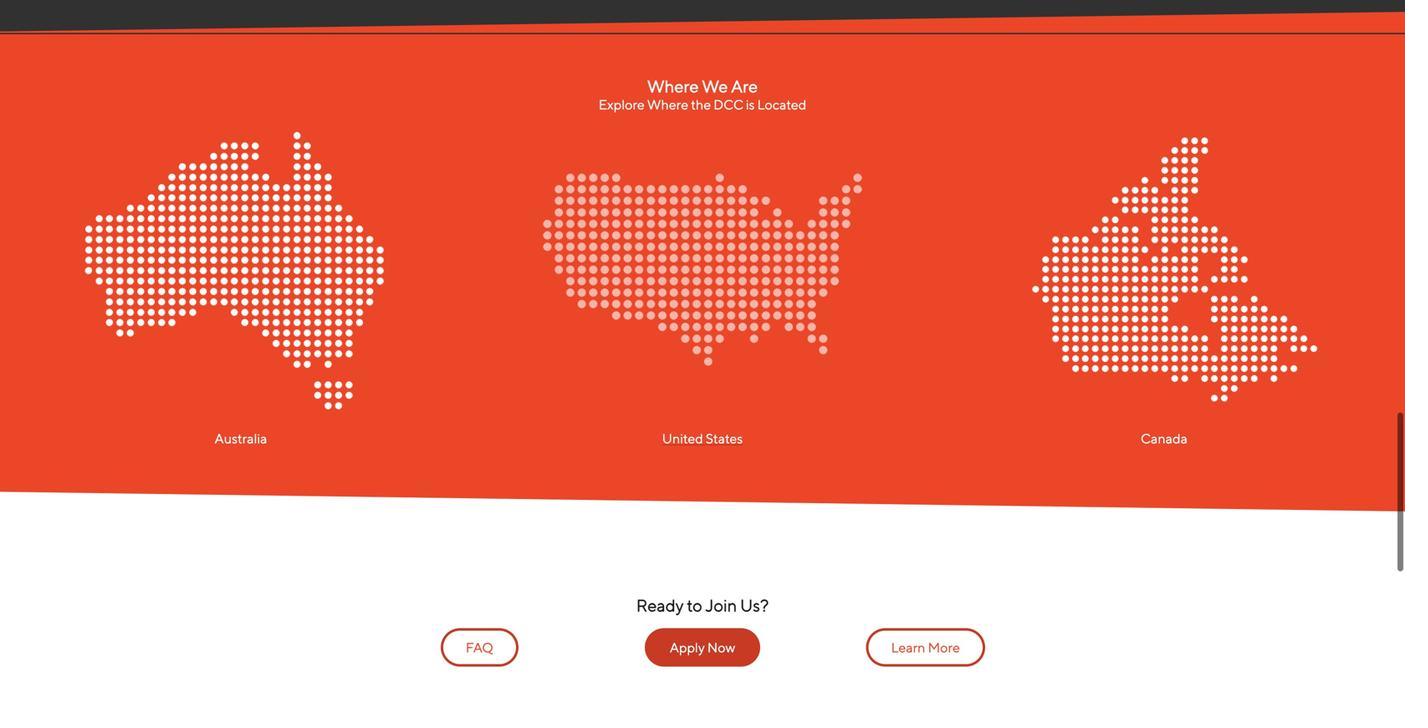 Task type: vqa. For each thing, say whether or not it's contained in the screenshot.
More at the bottom of the page
yes



Task type: locate. For each thing, give the bounding box(es) containing it.
join
[[706, 596, 737, 616]]

more
[[928, 640, 960, 656]]

we
[[702, 77, 728, 96]]

united states
[[662, 431, 743, 447]]

where
[[647, 77, 699, 96], [647, 97, 688, 113]]

apply
[[670, 640, 705, 656]]

where left the
[[647, 97, 688, 113]]

to
[[687, 596, 702, 616]]

ready to join us?
[[636, 596, 769, 616]]

the
[[691, 97, 711, 113]]

where up the
[[647, 77, 699, 96]]

now
[[707, 640, 735, 656]]

learn
[[891, 640, 925, 656]]

faq
[[466, 640, 493, 656]]

apply now link
[[645, 629, 761, 667]]



Task type: describe. For each thing, give the bounding box(es) containing it.
ready
[[636, 596, 684, 616]]

us?
[[740, 596, 769, 616]]

australia link
[[10, 113, 472, 449]]

faq link
[[441, 629, 518, 667]]

located
[[757, 97, 807, 113]]

are
[[731, 77, 758, 96]]

dcc
[[714, 97, 744, 113]]

canada
[[1141, 431, 1188, 447]]

is
[[746, 97, 755, 113]]

canada link
[[933, 113, 1395, 449]]

where we are explore where the dcc is located
[[599, 77, 807, 113]]

united
[[662, 431, 703, 447]]

1 where from the top
[[647, 77, 699, 96]]

united states link
[[472, 113, 933, 449]]

explore
[[599, 97, 645, 113]]

states
[[706, 431, 743, 447]]

learn more link
[[866, 629, 985, 667]]

australia
[[215, 431, 267, 447]]

apply now
[[670, 640, 735, 656]]

2 where from the top
[[647, 97, 688, 113]]

learn more
[[891, 640, 960, 656]]



